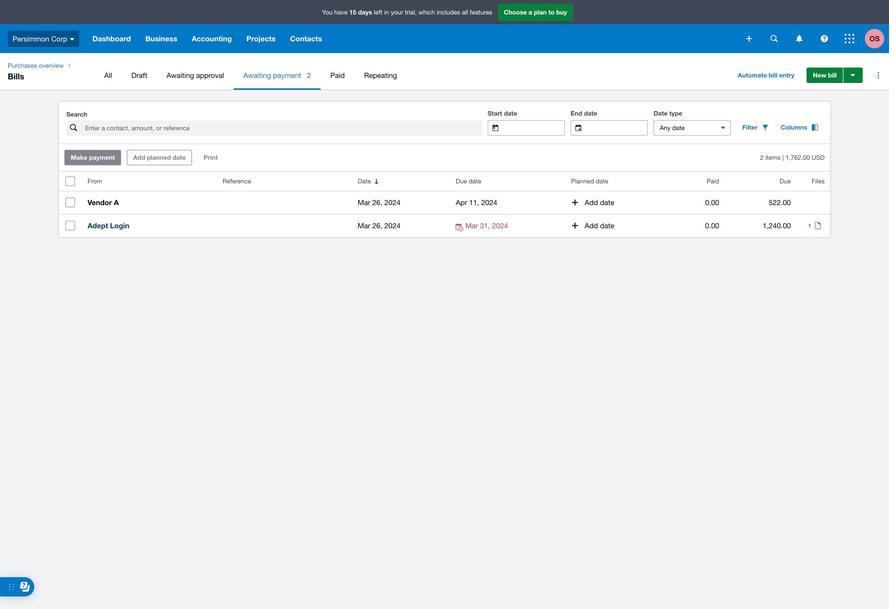 Task type: vqa. For each thing, say whether or not it's contained in the screenshot.
Enter a contact, amount, or reference field
yes



Task type: describe. For each thing, give the bounding box(es) containing it.
Enter a contact, amount, or reference field
[[84, 121, 482, 135]]



Task type: locate. For each thing, give the bounding box(es) containing it.
navigation
[[0, 53, 890, 90]]

None field
[[506, 121, 565, 135], [589, 121, 648, 135], [654, 121, 713, 135], [506, 121, 565, 135], [589, 121, 648, 135], [654, 121, 713, 135]]

file attachments image
[[814, 222, 823, 230]]

1 horizontal spatial svg image
[[845, 34, 855, 43]]

svg image
[[845, 34, 855, 43], [797, 35, 803, 42]]

overflow menu image
[[869, 66, 889, 85]]

banner
[[0, 0, 890, 53]]

svg image
[[771, 35, 778, 42], [821, 35, 829, 42], [747, 36, 753, 42], [70, 38, 75, 40]]

menu
[[95, 61, 725, 90]]

list of all the bills element
[[59, 172, 831, 237]]

0 horizontal spatial svg image
[[797, 35, 803, 42]]

overdue icon image
[[456, 224, 466, 231]]



